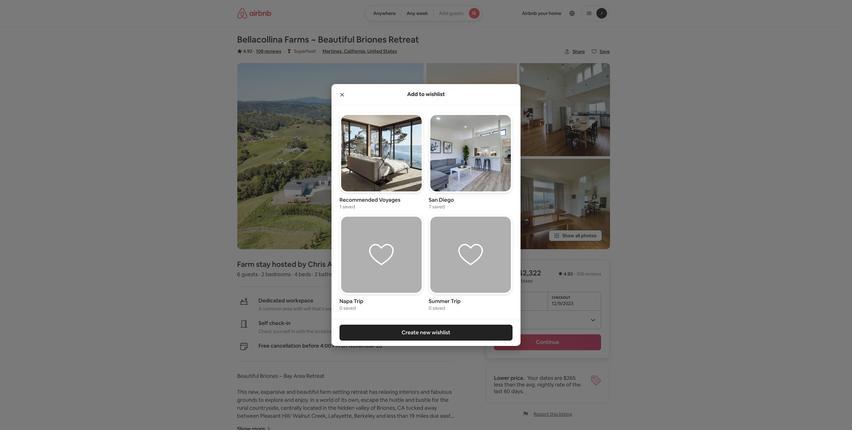 Task type: vqa. For each thing, say whether or not it's contained in the screenshot.
with
yes



Task type: locate. For each thing, give the bounding box(es) containing it.
2 trip from the left
[[451, 298, 461, 305]]

for down napa on the bottom of page
[[350, 306, 356, 312]]

with down workspace
[[293, 306, 303, 312]]

1 vertical spatial briones
[[260, 373, 278, 380]]

less left 60
[[494, 382, 503, 389]]

add for add guests
[[439, 10, 448, 16]]

to inside dialog
[[419, 91, 425, 98]]

none search field containing anywhere
[[365, 5, 482, 21]]

0 vertical spatial add
[[439, 10, 448, 16]]

wishlist inside button
[[432, 330, 451, 337]]

wishlist for add to wishlist
[[426, 91, 445, 98]]

before left 4:00
[[302, 343, 319, 350]]

0 horizontal spatial retreat
[[306, 373, 325, 380]]

a long sweeping driveway leads to the front of the house image
[[426, 63, 517, 156]]

0 vertical spatial in
[[286, 320, 291, 327]]

trip for summer trip
[[451, 298, 461, 305]]

common
[[263, 306, 282, 312]]

trip inside napa trip 0 saved
[[354, 298, 364, 305]]

2 vertical spatial in
[[323, 405, 327, 412]]

wishlist for recommended voyages, 1 saved group
[[340, 113, 424, 210]]

0 horizontal spatial ~
[[279, 373, 283, 380]]

1 vertical spatial guests
[[242, 271, 258, 278]]

0 vertical spatial 4.92 · 108 reviews
[[243, 48, 281, 54]]

1 vertical spatial add
[[407, 91, 418, 98]]

$265
[[564, 375, 576, 382]]

0 inside napa trip 0 saved
[[340, 306, 342, 312]]

·
[[254, 48, 255, 54], [284, 48, 285, 55], [319, 48, 320, 55], [259, 271, 260, 278], [292, 271, 293, 278], [312, 271, 313, 278], [574, 271, 575, 277]]

1 horizontal spatial 4.92 · 108 reviews
[[564, 271, 602, 277]]

0 horizontal spatial 2
[[262, 271, 265, 278]]

1 horizontal spatial less
[[494, 382, 503, 389]]

reviews
[[265, 48, 281, 54], [585, 271, 602, 277]]

its
[[341, 397, 347, 404]]

berkeley
[[354, 413, 375, 420]]

0 for summer trip
[[429, 306, 432, 312]]

0 horizontal spatial add
[[407, 91, 418, 98]]

report this listing button
[[523, 412, 572, 418]]

saved inside recommended voyages 1 saved
[[343, 204, 355, 210]]

0 horizontal spatial briones
[[260, 373, 278, 380]]

2 0 from the left
[[429, 306, 432, 312]]

san up '7'
[[429, 197, 438, 204]]

28
[[376, 343, 382, 350]]

saved for napa
[[343, 306, 356, 312]]

0 horizontal spatial 4.92
[[243, 48, 253, 54]]

0 horizontal spatial before
[[302, 343, 319, 350]]

0 vertical spatial for
[[350, 306, 356, 312]]

than inside "your dates are $265 less than the avg. nightly rate of the last 60 days."
[[504, 382, 516, 389]]

lower price.
[[494, 375, 525, 382]]

bellacollina farms ~ beautiful briones retreat image 4 image
[[520, 63, 610, 156]]

None search field
[[365, 5, 482, 21]]

retreat right area
[[306, 373, 325, 380]]

states
[[383, 48, 397, 54]]

0 horizontal spatial to
[[259, 397, 264, 404]]

briones up expansive
[[260, 373, 278, 380]]

valley
[[356, 405, 369, 412]]

photos
[[581, 233, 597, 239]]

0 horizontal spatial in
[[286, 320, 291, 327]]

0 horizontal spatial guests
[[242, 271, 258, 278]]

briones up united
[[356, 34, 387, 45]]

1 horizontal spatial 0
[[429, 306, 432, 312]]

~ for bay
[[279, 373, 283, 380]]

1 horizontal spatial trip
[[451, 298, 461, 305]]

0 vertical spatial to
[[419, 91, 425, 98]]

4.92 up the 12/9/2023
[[564, 271, 573, 277]]

1 vertical spatial than
[[397, 413, 408, 420]]

close
[[307, 421, 320, 428]]

1 horizontal spatial to
[[339, 421, 345, 428]]

beautiful up this
[[237, 373, 259, 380]]

1 vertical spatial with
[[296, 329, 306, 335]]

less
[[494, 382, 503, 389], [387, 413, 396, 420]]

hosted
[[272, 260, 296, 269]]

francisco.
[[281, 421, 305, 428]]

beautiful up martinez,
[[318, 34, 355, 45]]

create new wishlist button
[[340, 325, 513, 341]]

and up the bustle
[[421, 389, 430, 396]]

4.92 down bellacollina
[[243, 48, 253, 54]]

1 0 from the left
[[340, 306, 342, 312]]

0 vertical spatial 108
[[256, 48, 264, 54]]

access
[[321, 421, 338, 428]]

1 horizontal spatial than
[[504, 382, 516, 389]]

1 horizontal spatial 2
[[315, 271, 318, 278]]

0 horizontal spatial beautiful
[[237, 373, 259, 380]]

stay
[[256, 260, 271, 269]]

in inside this new, expansive and beautiful farm setting retreat has relaxing interiors and fabulous grounds to explore and enjoy. in a world of its own, escape the hustle and bustle for the rural countryside, centrally located in the hidden valley of briones, ca tucked away between pleasant hill/ walnut creek, lafayette, berkeley and less than 19 miles due east of downtown san francisco. close access to freeways and bart
[[323, 405, 327, 412]]

san down pleasant
[[271, 421, 280, 428]]

a
[[316, 397, 319, 404]]

walnut
[[293, 413, 310, 420]]

wishlist for san diego, 7 saved group
[[429, 113, 513, 210]]

2 left baths
[[315, 271, 318, 278]]

1 vertical spatial for
[[432, 397, 439, 404]]

trip right summer
[[451, 298, 461, 305]]

0 vertical spatial wishlist
[[426, 91, 445, 98]]

check
[[259, 329, 272, 335]]

the inside self check-in check yourself in with the lockbox.
[[307, 329, 314, 335]]

the right the rate at the right of the page
[[573, 382, 581, 389]]

0 vertical spatial 4.92
[[243, 48, 253, 54]]

to
[[419, 91, 425, 98], [259, 397, 264, 404], [339, 421, 345, 428]]

of right the rate at the right of the page
[[566, 382, 571, 389]]

1 trip from the left
[[354, 298, 364, 305]]

san diego 7 saved
[[429, 197, 454, 210]]

retreat up the states
[[389, 34, 419, 45]]

1 vertical spatial retreat
[[306, 373, 325, 380]]

downtown
[[244, 421, 270, 428]]

108 reviews button
[[256, 48, 281, 55]]

saved for summer
[[433, 306, 445, 312]]

hill/
[[282, 413, 292, 420]]

0 horizontal spatial 4.92 · 108 reviews
[[243, 48, 281, 54]]

than
[[504, 382, 516, 389], [397, 413, 408, 420]]

0 vertical spatial less
[[494, 382, 503, 389]]

last
[[494, 389, 503, 396]]

2 horizontal spatial to
[[419, 91, 425, 98]]

0 horizontal spatial 0
[[340, 306, 342, 312]]

for inside dedicated workspace a common area with wifi that's well-suited for working.
[[350, 306, 356, 312]]

working.
[[357, 306, 375, 312]]

0 inside summer trip 0 saved
[[429, 306, 432, 312]]

wishlist for napa trip, 0 saved group
[[340, 215, 424, 312]]

bellacollina farms ~ beautiful briones retreat image 5 image
[[520, 159, 610, 250]]

pleasant
[[260, 413, 281, 420]]

0 vertical spatial briones
[[356, 34, 387, 45]]

saved inside summer trip 0 saved
[[433, 306, 445, 312]]

dates
[[540, 375, 554, 382]]

for up away at the bottom of the page
[[432, 397, 439, 404]]

guests
[[449, 10, 464, 16], [242, 271, 258, 278]]

0
[[340, 306, 342, 312], [429, 306, 432, 312]]

2 horizontal spatial in
[[323, 405, 327, 412]]

in right yourself
[[291, 329, 295, 335]]

price.
[[511, 375, 525, 382]]

0 horizontal spatial san
[[271, 421, 280, 428]]

in down the 'world'
[[323, 405, 327, 412]]

1 vertical spatial wishlist
[[432, 330, 451, 337]]

san inside this new, expansive and beautiful farm setting retreat has relaxing interiors and fabulous grounds to explore and enjoy. in a world of its own, escape the hustle and bustle for the rural countryside, centrally located in the hidden valley of briones, ca tucked away between pleasant hill/ walnut creek, lafayette, berkeley and less than 19 miles due east of downtown san francisco. close access to freeways and bart
[[271, 421, 280, 428]]

0 vertical spatial ~
[[311, 34, 316, 45]]

explore
[[265, 397, 283, 404]]

1 horizontal spatial ~
[[311, 34, 316, 45]]

saved down summer
[[433, 306, 445, 312]]

and up enjoy.
[[286, 389, 296, 396]]

create
[[402, 330, 419, 337]]

2 down stay
[[262, 271, 265, 278]]

0 vertical spatial than
[[504, 382, 516, 389]]

california,
[[344, 48, 366, 54]]

rate
[[555, 382, 565, 389]]

1 horizontal spatial add
[[439, 10, 448, 16]]

1 vertical spatial in
[[291, 329, 295, 335]]

0 down summer
[[429, 306, 432, 312]]

lower
[[494, 375, 510, 382]]

the left lockbox.
[[307, 329, 314, 335]]

with inside dedicated workspace a common area with wifi that's well-suited for working.
[[293, 306, 303, 312]]

1 horizontal spatial san
[[429, 197, 438, 204]]

retreat for bellacollina farms ~ beautiful briones retreat
[[389, 34, 419, 45]]

of left its
[[335, 397, 340, 404]]

add inside button
[[439, 10, 448, 16]]

0 horizontal spatial trip
[[354, 298, 364, 305]]

for
[[350, 306, 356, 312], [432, 397, 439, 404]]

the down the fabulous
[[440, 397, 449, 404]]

between
[[237, 413, 259, 420]]

napa
[[340, 298, 353, 305]]

november
[[349, 343, 375, 350]]

0 vertical spatial retreat
[[389, 34, 419, 45]]

napa trip 0 saved
[[340, 298, 364, 312]]

1 horizontal spatial for
[[432, 397, 439, 404]]

1
[[340, 204, 342, 210]]

0 horizontal spatial less
[[387, 413, 396, 420]]

that's
[[312, 306, 324, 312]]

wishlist
[[426, 91, 445, 98], [432, 330, 451, 337]]

1 vertical spatial less
[[387, 413, 396, 420]]

1 horizontal spatial 4.92
[[564, 271, 573, 277]]

less down briones,
[[387, 413, 396, 420]]

~ left bay
[[279, 373, 283, 380]]

0 vertical spatial before
[[506, 278, 520, 284]]

1 vertical spatial ~
[[279, 373, 283, 380]]

in up yourself
[[286, 320, 291, 327]]

~ up superhost
[[311, 34, 316, 45]]

saved right '1'
[[343, 204, 355, 210]]

saved
[[343, 204, 355, 210], [432, 204, 445, 210], [343, 306, 356, 312], [433, 306, 445, 312]]

0 vertical spatial reviews
[[265, 48, 281, 54]]

yourself
[[273, 329, 290, 335]]

0 vertical spatial san
[[429, 197, 438, 204]]

1 horizontal spatial 108
[[577, 271, 584, 277]]

days.
[[512, 389, 524, 396]]

saved down napa on the bottom of page
[[343, 306, 356, 312]]

4.92
[[243, 48, 253, 54], [564, 271, 573, 277]]

1 vertical spatial 4.92
[[564, 271, 573, 277]]

own,
[[348, 397, 360, 404]]

12/9/2023
[[552, 301, 574, 307]]

of inside "your dates are $265 less than the avg. nightly rate of the last 60 days."
[[566, 382, 571, 389]]

superhost
[[294, 48, 316, 54]]

retreat for beautiful briones ~ bay area retreat
[[306, 373, 325, 380]]

due
[[430, 413, 439, 420]]

0 for napa trip
[[340, 306, 342, 312]]

trip
[[354, 298, 364, 305], [451, 298, 461, 305]]

0 vertical spatial guests
[[449, 10, 464, 16]]

1 horizontal spatial before
[[506, 278, 520, 284]]

2 2 from the left
[[315, 271, 318, 278]]

0 horizontal spatial 108
[[256, 48, 264, 54]]

1 horizontal spatial reviews
[[585, 271, 602, 277]]

add
[[439, 10, 448, 16], [407, 91, 418, 98]]

1 vertical spatial 108
[[577, 271, 584, 277]]

0 vertical spatial with
[[293, 306, 303, 312]]

bellacollina farms ~ beautiful briones retreat
[[237, 34, 419, 45]]

less inside this new, expansive and beautiful farm setting retreat has relaxing interiors and fabulous grounds to explore and enjoy. in a world of its own, escape the hustle and bustle for the rural countryside, centrally located in the hidden valley of briones, ca tucked away between pleasant hill/ walnut creek, lafayette, berkeley and less than 19 miles due east of downtown san francisco. close access to freeways and bart
[[387, 413, 396, 420]]

continue
[[536, 339, 559, 346]]

report
[[534, 412, 549, 418]]

trip up working.
[[354, 298, 364, 305]]

retreat
[[389, 34, 419, 45], [306, 373, 325, 380]]

with right yourself
[[296, 329, 306, 335]]

on
[[341, 343, 348, 350]]

beautiful
[[318, 34, 355, 45], [237, 373, 259, 380]]

0 horizontal spatial than
[[397, 413, 408, 420]]

avg.
[[526, 382, 536, 389]]

dedicated workspace a common area with wifi that's well-suited for working.
[[259, 298, 375, 312]]

0 horizontal spatial for
[[350, 306, 356, 312]]

1 horizontal spatial beautiful
[[318, 34, 355, 45]]

add inside dialog
[[407, 91, 418, 98]]

1 horizontal spatial guests
[[449, 10, 464, 16]]

saved inside "san diego 7 saved"
[[432, 204, 445, 210]]

0 down napa on the bottom of page
[[340, 306, 342, 312]]

enjoy.
[[295, 397, 309, 404]]

trip inside summer trip 0 saved
[[451, 298, 461, 305]]

1 horizontal spatial retreat
[[389, 34, 419, 45]]

recommended
[[340, 197, 378, 204]]

1 vertical spatial san
[[271, 421, 280, 428]]

area
[[294, 373, 305, 380]]

saved inside napa trip 0 saved
[[343, 306, 356, 312]]

week
[[416, 10, 428, 16]]

before down the $2,587
[[506, 278, 520, 284]]

than inside this new, expansive and beautiful farm setting retreat has relaxing interiors and fabulous grounds to explore and enjoy. in a world of its own, escape the hustle and bustle for the rural countryside, centrally located in the hidden valley of briones, ca tucked away between pleasant hill/ walnut creek, lafayette, berkeley and less than 19 miles due east of downtown san francisco. close access to freeways and bart
[[397, 413, 408, 420]]

saved right '7'
[[432, 204, 445, 210]]



Task type: describe. For each thing, give the bounding box(es) containing it.
briones,
[[377, 405, 396, 412]]

free cancellation before 4:00 pm on november 28
[[259, 343, 382, 350]]

of down between
[[237, 421, 242, 428]]

wishlist for create new wishlist
[[432, 330, 451, 337]]

recommended voyages 1 saved
[[340, 197, 401, 210]]

this
[[237, 389, 247, 396]]

free
[[259, 343, 270, 350]]

and down interiors
[[405, 397, 415, 404]]

suited
[[336, 306, 349, 312]]

located
[[303, 405, 322, 412]]

and up bart at the bottom left of the page
[[376, 413, 386, 420]]

summer
[[429, 298, 450, 305]]

countryside,
[[249, 405, 280, 412]]

hidden
[[338, 405, 355, 412]]

cancellation
[[271, 343, 301, 350]]

dedicated
[[259, 298, 285, 305]]

show all photos
[[563, 233, 597, 239]]

nightly
[[537, 382, 554, 389]]

this new, expansive and beautiful farm setting retreat has relaxing interiors and fabulous grounds to explore and enjoy. in a world of its own, escape the hustle and bustle for the rural countryside, centrally located in the hidden valley of briones, ca tucked away between pleasant hill/ walnut creek, lafayette, berkeley and less than 19 miles due east of downtown san francisco. close access to freeways and bart
[[237, 389, 453, 428]]

beautiful briones ~ bay area retreat
[[237, 373, 325, 380]]

bellacollina farms ~ beautiful briones retreat image 3 image
[[426, 159, 517, 250]]

and up centrally
[[285, 397, 294, 404]]

interiors
[[399, 389, 419, 396]]

rural
[[237, 405, 248, 412]]

workspace
[[286, 298, 314, 305]]

save button
[[589, 46, 613, 57]]

hustle
[[389, 397, 404, 404]]

with inside self check-in check yourself in with the lockbox.
[[296, 329, 306, 335]]

guests inside button
[[449, 10, 464, 16]]

ca
[[398, 405, 405, 412]]

baths
[[319, 271, 333, 278]]

away
[[425, 405, 437, 412]]

well-
[[325, 306, 336, 312]]

beautiful
[[297, 389, 319, 396]]

continue button
[[494, 335, 602, 351]]

1 horizontal spatial briones
[[356, 34, 387, 45]]

show all photos button
[[549, 230, 602, 242]]

wifi
[[304, 306, 311, 312]]

farm
[[237, 260, 255, 269]]

profile element
[[490, 0, 610, 27]]

voyages
[[379, 197, 401, 204]]

0 vertical spatial beautiful
[[318, 34, 355, 45]]

the left avg.
[[517, 382, 525, 389]]

chris
[[308, 260, 326, 269]]

of down escape on the bottom left of page
[[371, 405, 376, 412]]

report this listing
[[534, 412, 572, 418]]

save
[[600, 49, 610, 55]]

united
[[367, 48, 382, 54]]

bustle
[[416, 397, 431, 404]]

1 vertical spatial reviews
[[585, 271, 602, 277]]

anywhere
[[373, 10, 396, 16]]

in
[[310, 397, 315, 404]]

east
[[440, 413, 451, 420]]

self
[[259, 320, 268, 327]]

2 vertical spatial to
[[339, 421, 345, 428]]

escape
[[361, 397, 379, 404]]

guests inside farm stay hosted by chris and ali 6 guests · 2 bedrooms · 4 beds · 2 baths
[[242, 271, 258, 278]]

· martinez, california, united states
[[319, 48, 397, 55]]

freeways
[[346, 421, 368, 428]]

1 vertical spatial before
[[302, 343, 319, 350]]

share
[[573, 49, 585, 55]]

martinez, california, united states button
[[323, 47, 397, 55]]

add for add to wishlist
[[407, 91, 418, 98]]

add to wishlist
[[407, 91, 445, 98]]

area
[[283, 306, 292, 312]]

centrally
[[281, 405, 302, 412]]

0 horizontal spatial reviews
[[265, 48, 281, 54]]

1 2 from the left
[[262, 271, 265, 278]]

add guests
[[439, 10, 464, 16]]

bellacollina
[[237, 34, 283, 45]]

1 vertical spatial to
[[259, 397, 264, 404]]

trip for napa trip
[[354, 298, 364, 305]]

any week button
[[401, 5, 434, 21]]

the up briones,
[[380, 397, 388, 404]]

saved for recommended
[[343, 204, 355, 210]]

and down 'berkeley'
[[369, 421, 378, 428]]

pm
[[332, 343, 340, 350]]

anywhere button
[[365, 5, 401, 21]]

expansive
[[261, 389, 285, 396]]

7
[[429, 204, 431, 210]]

less inside "your dates are $265 less than the avg. nightly rate of the last 60 days."
[[494, 382, 503, 389]]

1 horizontal spatial in
[[291, 329, 295, 335]]

before inside $2,587 $2,322 total before taxes
[[506, 278, 520, 284]]

$2,587
[[494, 269, 517, 278]]

~ for beautiful
[[311, 34, 316, 45]]

farms
[[285, 34, 309, 45]]

san inside "san diego 7 saved"
[[429, 197, 438, 204]]

12/9/2023 button
[[494, 292, 602, 311]]

add guests button
[[434, 5, 482, 21]]

share button
[[562, 46, 588, 57]]

󰀃
[[288, 48, 291, 54]]

lockbox.
[[315, 329, 333, 335]]

create new wishlist
[[402, 330, 451, 337]]

arial shot of farmhouse image
[[237, 63, 424, 250]]

the down the 'world'
[[328, 405, 337, 412]]

for inside this new, expansive and beautiful farm setting retreat has relaxing interiors and fabulous grounds to explore and enjoy. in a world of its own, escape the hustle and bustle for the rural countryside, centrally located in the hidden valley of briones, ca tucked away between pleasant hill/ walnut creek, lafayette, berkeley and less than 19 miles due east of downtown san francisco. close access to freeways and bart
[[432, 397, 439, 404]]

grounds
[[237, 397, 257, 404]]

tucked
[[406, 405, 423, 412]]

add to wishlist dialog
[[332, 84, 521, 347]]

this
[[550, 412, 558, 418]]

4
[[295, 271, 298, 278]]

all
[[576, 233, 580, 239]]

are
[[555, 375, 563, 382]]

wishlist for summer trip, 0 saved group
[[429, 215, 513, 312]]

19
[[409, 413, 415, 420]]

relaxing
[[379, 389, 398, 396]]

1 vertical spatial 4.92 · 108 reviews
[[564, 271, 602, 277]]

martinez,
[[323, 48, 343, 54]]

setting
[[333, 389, 350, 396]]

your
[[528, 375, 539, 382]]

total
[[494, 278, 505, 284]]

farm
[[320, 389, 331, 396]]

saved for san
[[432, 204, 445, 210]]

1 vertical spatial beautiful
[[237, 373, 259, 380]]

taxes
[[521, 278, 533, 284]]

60
[[504, 389, 510, 396]]

6
[[237, 271, 240, 278]]



